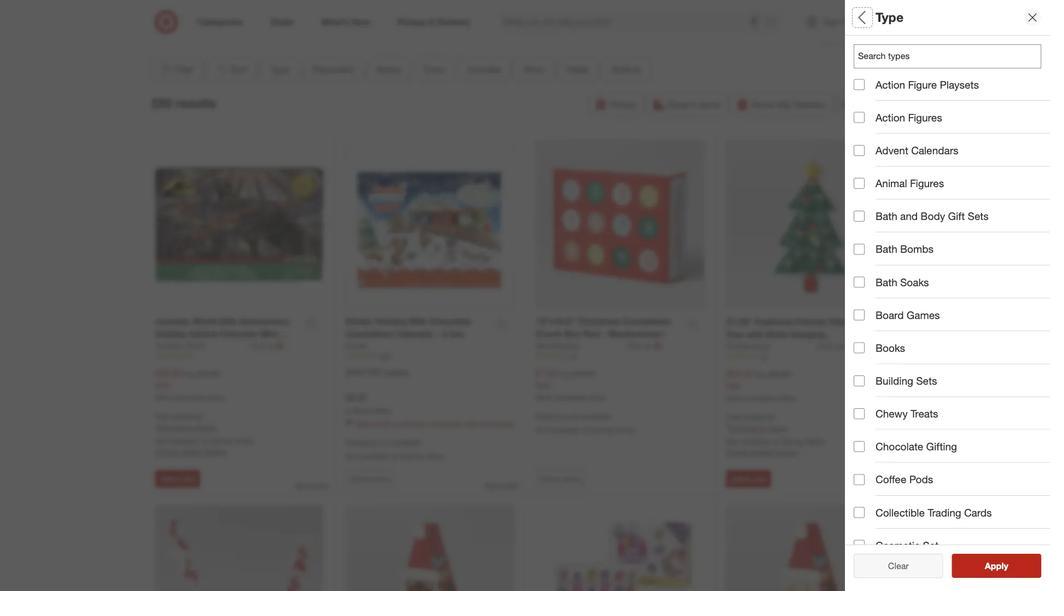 Task type: describe. For each thing, give the bounding box(es) containing it.
gifting
[[927, 440, 958, 453]]

figures for animal figures
[[911, 177, 945, 190]]

0 horizontal spatial price button
[[515, 58, 553, 82]]

13
[[761, 352, 768, 361]]

Chocolate Gifting checkbox
[[854, 441, 865, 452]]

(target
[[200, 341, 229, 352]]

add to cart for $24.50
[[732, 475, 767, 483]]

1 horizontal spatial not
[[569, 411, 580, 421]]

Bath Bombs checkbox
[[854, 244, 865, 255]]

1 vertical spatial sets
[[917, 375, 938, 387]]

free for left exclusions apply. link
[[155, 411, 170, 421]]

13"x16.5"
[[536, 316, 576, 327]]

animal
[[876, 177, 908, 190]]

color inside all filters dialog
[[854, 162, 881, 174]]

apply. for exclusions apply. link to the right
[[768, 423, 789, 433]]

include out of stock
[[876, 429, 968, 441]]

0 horizontal spatial price
[[524, 64, 544, 75]]

cosmetic set
[[876, 539, 939, 552]]

apply
[[986, 561, 1009, 571]]

results for see results
[[992, 561, 1021, 571]]

fpo/apo
[[854, 392, 902, 404]]

2 vertical spatial type
[[271, 64, 289, 75]]

none text field inside type dialog
[[854, 44, 1042, 68]]

free shipping * * exclusions apply. not available at spring valley check nearby stores for left exclusions apply. link
[[155, 411, 254, 456]]

figures for action figures
[[909, 111, 943, 124]]

action figure playsets
[[876, 78, 980, 91]]

cart for $24.50
[[754, 475, 767, 483]]

0 horizontal spatial shipping
[[346, 438, 376, 447]]

sold by inside all filters dialog
[[854, 315, 891, 328]]

1 horizontal spatial deals button
[[854, 265, 1051, 304]]

sold by button inside all filters dialog
[[854, 304, 1051, 342]]

coffee pods
[[876, 473, 934, 486]]

What can we help you find? suggestions appear below search field
[[498, 10, 770, 34]]

¬ for hanging
[[845, 341, 852, 352]]

all filters
[[854, 10, 907, 25]]

guest
[[854, 353, 884, 366]]

add to cart button for $26.39
[[155, 470, 200, 488]]

type dialog
[[846, 0, 1051, 591]]

check nearby stores button for left exclusions apply. link
[[155, 446, 226, 457]]

see results
[[974, 561, 1021, 571]]

only for hanging
[[819, 341, 834, 351]]

advent inside jurassic world 30th anniversary holiday advent calendar mini figure set (target exclusive)
[[189, 329, 218, 339]]

only at ¬ for hanging
[[819, 341, 852, 352]]

in
[[691, 99, 698, 110]]

action for action figures
[[876, 111, 906, 124]]

store
[[701, 99, 720, 110]]

$26.39
[[155, 368, 181, 379]]

all
[[906, 561, 915, 571]]

1 vertical spatial color button
[[854, 151, 1051, 189]]

online for $26.39
[[207, 393, 225, 402]]

kinder holiday milk chocolate countdown calendar - 4.4oz link
[[346, 315, 489, 340]]

save
[[357, 419, 373, 429]]

games
[[907, 309, 941, 321]]

of
[[931, 429, 940, 441]]

sold inside all filters dialog
[[854, 315, 876, 328]]

same day delivery button
[[732, 93, 833, 117]]

shipping button
[[838, 93, 900, 117]]

0 horizontal spatial deals button
[[558, 58, 598, 82]]

16 link
[[536, 351, 705, 361]]

0 vertical spatial sets
[[969, 210, 990, 223]]

Action Figures checkbox
[[854, 112, 865, 123]]

clear all button
[[854, 554, 944, 578]]

kinder for kinder holiday milk chocolate countdown calendar - 4.4oz
[[346, 316, 373, 327]]

Building Sets checkbox
[[854, 375, 865, 386]]

1 vertical spatial shipping not available not available at spring valley
[[346, 438, 445, 461]]

0 vertical spatial shipping not available not available at spring valley
[[536, 411, 635, 435]]

bath for bath bombs
[[876, 243, 898, 255]]

all filters dialog
[[846, 0, 1051, 591]]

0 horizontal spatial type button
[[262, 58, 299, 82]]

chocolate gifting
[[876, 440, 958, 453]]

cart for $26.39
[[183, 475, 195, 483]]

only at ¬ for mini
[[250, 340, 284, 351]]

countdown inside 'kinder holiday milk chocolate countdown calendar - 4.4oz'
[[346, 329, 394, 339]]

fabric
[[829, 317, 855, 327]]

0 horizontal spatial placement button
[[303, 58, 364, 82]]

anniversary
[[240, 316, 289, 327]]

building
[[876, 375, 914, 387]]

only for mini
[[250, 341, 266, 350]]

- for 4.4oz
[[436, 329, 440, 339]]

sale for $26.39
[[155, 380, 170, 390]]

$24.50 reg $35.00 sale when purchased online
[[727, 369, 796, 402]]

eligible
[[385, 368, 409, 377]]

reg for $7.00
[[560, 369, 571, 378]]

apply. for left exclusions apply. link
[[197, 423, 217, 432]]

same day delivery
[[752, 99, 826, 110]]

$32.99
[[197, 369, 220, 378]]

13"x16.5" christmas countdown punch box red - wondershop™
[[536, 316, 671, 339]]

and
[[901, 210, 919, 223]]

see results button
[[953, 554, 1042, 578]]

sponsored for jurassic world 30th anniversary holiday advent calendar mini figure set (target exclusive)
[[295, 482, 328, 490]]

sort
[[231, 64, 248, 75]]

shipping inside shipping button
[[858, 99, 893, 110]]

wondershop™ inside 31.25" featherly friends fabric tree with birds hanging christmas countdown calendar green - wondershop™
[[760, 354, 818, 365]]

31.25" featherly friends fabric tree with birds hanging christmas countdown calendar green - wondershop™
[[727, 317, 860, 365]]

0 horizontal spatial sold by button
[[603, 58, 651, 82]]

220 results
[[151, 96, 216, 111]]

featherly
[[755, 317, 794, 327]]

birds
[[767, 329, 789, 340]]

brand button inside all filters dialog
[[854, 112, 1051, 151]]

Bath and Body Gift Sets checkbox
[[854, 211, 865, 222]]

shipping for exclusions apply. link to the right
[[744, 412, 773, 422]]

collectible
[[876, 506, 926, 519]]

sale for $24.50
[[727, 381, 742, 390]]

1 horizontal spatial includes button
[[854, 189, 1051, 227]]

wondershop for tree
[[727, 341, 770, 351]]

pickup
[[610, 99, 636, 110]]

board
[[876, 309, 905, 321]]

0 vertical spatial includes
[[468, 64, 501, 75]]

bath and body gift sets
[[876, 210, 990, 223]]

price inside all filters dialog
[[854, 238, 880, 251]]

save 20% on kinder christmas milk chocolate
[[357, 419, 514, 429]]

world for jurassic world
[[186, 341, 205, 350]]

same
[[752, 99, 775, 110]]

mini
[[260, 329, 278, 339]]

at inside $8.00 at spring valley
[[346, 407, 351, 415]]

action for action figure playsets
[[876, 78, 906, 91]]

0 vertical spatial color
[[424, 64, 445, 75]]

¬ for mini
[[277, 340, 284, 351]]

0 vertical spatial placement
[[312, 64, 354, 75]]

on
[[393, 419, 402, 429]]

- for wondershop™
[[603, 329, 606, 339]]

kinder for kinder
[[346, 341, 368, 350]]

0 vertical spatial deals
[[567, 64, 589, 75]]

milk
[[464, 419, 478, 429]]

snap
[[346, 368, 366, 377]]

to for $26.39
[[174, 475, 181, 483]]

1 horizontal spatial price button
[[854, 227, 1051, 265]]

advent calendars
[[876, 144, 959, 157]]

clear all
[[883, 561, 915, 571]]

20%
[[376, 419, 391, 429]]

day
[[777, 99, 792, 110]]

0 horizontal spatial includes button
[[459, 58, 510, 82]]

- inside 31.25" featherly friends fabric tree with birds hanging christmas countdown calendar green - wondershop™
[[754, 354, 758, 365]]

snap ebt eligible
[[346, 368, 409, 377]]

1 horizontal spatial shipping
[[536, 411, 567, 421]]

rating
[[887, 353, 919, 366]]

advent inside type dialog
[[876, 144, 909, 157]]

16
[[570, 352, 577, 360]]

0 horizontal spatial brand button
[[368, 58, 410, 82]]

check stores button for $8.00
[[346, 470, 394, 488]]

soaks
[[901, 276, 930, 288]]

Animal Figures checkbox
[[854, 178, 865, 189]]

jurassic world 30th anniversary holiday advent calendar mini figure set (target exclusive) link
[[155, 315, 298, 352]]

add to cart button for $24.50
[[727, 470, 772, 488]]

$24.50
[[727, 369, 753, 379]]

filter
[[175, 64, 194, 75]]

see
[[974, 561, 990, 571]]

only at ¬ for wondershop™
[[628, 340, 662, 351]]

free for exclusions apply. link to the right
[[727, 412, 742, 422]]

brand inside all filters dialog
[[854, 124, 884, 136]]

valley inside $8.00 at spring valley
[[374, 407, 391, 415]]

30th
[[219, 316, 237, 327]]

all
[[854, 10, 870, 25]]

type inside all filters dialog
[[854, 47, 878, 59]]

milk
[[409, 316, 427, 327]]

shop in store button
[[648, 93, 728, 117]]

0 vertical spatial brand
[[377, 64, 401, 75]]

0 vertical spatial color button
[[415, 58, 454, 82]]

purchased for $26.39
[[174, 393, 205, 402]]

trading
[[928, 506, 962, 519]]

set inside jurassic world 30th anniversary holiday advent calendar mini figure set (target exclusive)
[[184, 341, 198, 352]]

add for $24.50
[[732, 475, 744, 483]]

chocolate inside 'kinder holiday milk chocolate countdown calendar - 4.4oz'
[[429, 316, 472, 327]]

box
[[565, 329, 581, 339]]

$26.39 reg $32.99 sale when purchased online
[[155, 368, 225, 402]]

chocolate
[[480, 419, 514, 429]]



Task type: vqa. For each thing, say whether or not it's contained in the screenshot.
the middle 'Level'
no



Task type: locate. For each thing, give the bounding box(es) containing it.
nearby
[[179, 447, 203, 456], [751, 447, 774, 457]]

apply. down $26.39 reg $32.99 sale when purchased online
[[197, 423, 217, 432]]

price down advertisement region
[[524, 64, 544, 75]]

reg inside $24.50 reg $35.00 sale when purchased online
[[755, 369, 766, 379]]

when inside $24.50 reg $35.00 sale when purchased online
[[727, 394, 744, 402]]

figure inside type dialog
[[909, 78, 938, 91]]

1 horizontal spatial price
[[854, 238, 880, 251]]

online down $32.99
[[207, 393, 225, 402]]

includes button
[[459, 58, 510, 82], [854, 189, 1051, 227]]

sold by up books checkbox
[[854, 315, 891, 328]]

not down '$7.00 reg $10.00 sale when purchased online'
[[569, 411, 580, 421]]

1 horizontal spatial wondershop link
[[727, 341, 817, 352]]

2 horizontal spatial online
[[779, 394, 796, 402]]

$7.00 reg $10.00 sale when purchased online
[[536, 368, 606, 402]]

chewy
[[876, 407, 908, 420]]

online inside '$7.00 reg $10.00 sale when purchased online'
[[588, 393, 606, 402]]

results for 220 results
[[176, 96, 216, 111]]

1 horizontal spatial placement
[[854, 85, 907, 98]]

add to cart for $26.39
[[160, 475, 195, 483]]

5 surprise toy mini brands global series 3 advent calendar image
[[536, 505, 705, 591], [536, 505, 705, 591]]

1 horizontal spatial exclusions apply. link
[[729, 423, 789, 433]]

2 horizontal spatial sponsored
[[822, 38, 854, 46]]

1 bath from the top
[[876, 210, 898, 223]]

None text field
[[854, 44, 1042, 68]]

0 vertical spatial price
[[524, 64, 544, 75]]

1 horizontal spatial set
[[924, 539, 939, 552]]

check
[[155, 447, 177, 456], [727, 447, 749, 457], [351, 475, 370, 483], [541, 475, 560, 483]]

jurassic world 30th anniversary holiday advent calendar mini figure set (target exclusive)
[[155, 316, 289, 352]]

bath for bath soaks
[[876, 276, 898, 288]]

holiday left the milk
[[376, 316, 407, 327]]

by right the board games option
[[879, 315, 891, 328]]

countdown up 16 link
[[623, 316, 671, 327]]

out
[[913, 429, 928, 441]]

2 add to cart button from the left
[[727, 470, 772, 488]]

reg down 7 on the bottom
[[184, 369, 195, 378]]

countdown inside 31.25" featherly friends fabric tree with birds hanging christmas countdown calendar green - wondershop™
[[772, 342, 820, 352]]

calendar inside jurassic world 30th anniversary holiday advent calendar mini figure set (target exclusive)
[[220, 329, 258, 339]]

31.25" featherly friends fabric tree with birds hanging christmas countdown calendar green - wondershop™ link
[[727, 316, 870, 365]]

calendar inside 31.25" featherly friends fabric tree with birds hanging christmas countdown calendar green - wondershop™
[[822, 342, 860, 352]]

Collectible Trading Cards checkbox
[[854, 507, 865, 518]]

2 check stores button from the left
[[536, 470, 585, 488]]

online for $7.00
[[588, 393, 606, 402]]

action figures
[[876, 111, 943, 124]]

0 horizontal spatial calendar
[[220, 329, 258, 339]]

0 vertical spatial shipping
[[858, 99, 893, 110]]

wondershop™ up $35.00
[[760, 354, 818, 365]]

type
[[876, 10, 904, 25], [854, 47, 878, 59], [271, 64, 289, 75]]

type button up playsets
[[854, 36, 1051, 74]]

calendar inside 'kinder holiday milk chocolate countdown calendar - 4.4oz'
[[396, 329, 434, 339]]

clear left all
[[883, 561, 904, 571]]

chewy treats
[[876, 407, 939, 420]]

0 vertical spatial brand button
[[368, 58, 410, 82]]

0 horizontal spatial free shipping * * exclusions apply. not available at spring valley check nearby stores
[[155, 411, 254, 456]]

1 horizontal spatial only
[[628, 341, 644, 350]]

shipping down '$7.00 reg $10.00 sale when purchased online'
[[536, 411, 567, 421]]

sold up pickup
[[612, 64, 630, 75]]

deals button up pickup button
[[558, 58, 598, 82]]

0 vertical spatial countdown
[[623, 316, 671, 327]]

holiday inside jurassic world 30th anniversary holiday advent calendar mini figure set (target exclusive)
[[155, 329, 186, 339]]

wondershop link for red
[[536, 340, 626, 351]]

chocolate up the 4.4oz
[[429, 316, 472, 327]]

2 horizontal spatial sale
[[727, 381, 742, 390]]

sold up books checkbox
[[854, 315, 876, 328]]

4.4oz
[[442, 329, 464, 339]]

2 horizontal spatial when
[[727, 394, 744, 402]]

jurassic world
[[155, 341, 205, 350]]

0 horizontal spatial sold by
[[612, 64, 642, 75]]

0 horizontal spatial sold
[[612, 64, 630, 75]]

price button down 'gift'
[[854, 227, 1051, 265]]

results right 220
[[176, 96, 216, 111]]

1 horizontal spatial shipping
[[744, 412, 773, 422]]

coffee
[[876, 473, 907, 486]]

purchased for $24.50
[[746, 394, 777, 402]]

- left 13
[[754, 354, 758, 365]]

reg down 13
[[755, 369, 766, 379]]

online inside $24.50 reg $35.00 sale when purchased online
[[779, 394, 796, 402]]

1 to from the left
[[174, 475, 181, 483]]

only down mini
[[250, 341, 266, 350]]

1 vertical spatial chocolate
[[876, 440, 924, 453]]

sets right building at the right bottom of page
[[917, 375, 938, 387]]

check stores button
[[346, 470, 394, 488], [536, 470, 585, 488]]

1 horizontal spatial -
[[603, 329, 606, 339]]

1 vertical spatial sold
[[854, 315, 876, 328]]

clear inside all filters dialog
[[883, 561, 904, 571]]

when inside $26.39 reg $32.99 sale when purchased online
[[155, 393, 172, 402]]

exclusions down $24.50 reg $35.00 sale when purchased online
[[729, 423, 766, 433]]

kinder up snap
[[346, 341, 368, 350]]

wondershop™ inside 13"x16.5" christmas countdown punch box red - wondershop™
[[609, 329, 666, 339]]

color button
[[415, 58, 454, 82], [854, 151, 1051, 189]]

1 vertical spatial type
[[854, 47, 878, 59]]

countdown down hanging on the right of page
[[772, 342, 820, 352]]

0 horizontal spatial not
[[378, 438, 389, 447]]

exclusions down $26.39 reg $32.99 sale when purchased online
[[158, 423, 194, 432]]

includes inside all filters dialog
[[854, 200, 896, 213]]

set left (target
[[184, 341, 198, 352]]

2 horizontal spatial reg
[[755, 369, 766, 379]]

0 vertical spatial type
[[876, 10, 904, 25]]

when down $24.50
[[727, 394, 744, 402]]

sale
[[155, 380, 170, 390], [536, 380, 551, 390], [727, 381, 742, 390]]

deals inside all filters dialog
[[854, 277, 882, 289]]

0 vertical spatial bath
[[876, 210, 898, 223]]

set right cosmetic
[[924, 539, 939, 552]]

purchased down $10.00
[[555, 393, 586, 402]]

¬ left books checkbox
[[845, 341, 852, 352]]

when for $26.39
[[155, 393, 172, 402]]

1 vertical spatial includes
[[854, 200, 896, 213]]

2 vertical spatial shipping
[[346, 438, 376, 447]]

0 vertical spatial action
[[876, 78, 906, 91]]

1 vertical spatial holiday
[[155, 329, 186, 339]]

kinder holiday milk chocolate countdown calendar - 4.4oz image
[[346, 140, 514, 309], [346, 140, 514, 309]]

2 horizontal spatial -
[[754, 354, 758, 365]]

countdown inside 13"x16.5" christmas countdown punch box red - wondershop™
[[623, 316, 671, 327]]

jurassic inside "link"
[[155, 341, 183, 350]]

action right action figures checkbox
[[876, 111, 906, 124]]

shipping not available not available at spring valley down '$7.00 reg $10.00 sale when purchased online'
[[536, 411, 635, 435]]

0 vertical spatial advent
[[876, 144, 909, 157]]

world inside jurassic world 30th anniversary holiday advent calendar mini figure set (target exclusive)
[[193, 316, 217, 327]]

cosmetic
[[876, 539, 921, 552]]

sale inside $24.50 reg $35.00 sale when purchased online
[[727, 381, 742, 390]]

1 add from the left
[[160, 475, 173, 483]]

2 clear from the left
[[889, 561, 910, 571]]

0 horizontal spatial shipping
[[172, 411, 202, 421]]

wondershop for box
[[536, 341, 580, 350]]

0 horizontal spatial nearby
[[179, 447, 203, 456]]

placement
[[312, 64, 354, 75], [854, 85, 907, 98]]

shipping down save
[[346, 438, 376, 447]]

world for jurassic world 30th anniversary holiday advent calendar mini figure set (target exclusive)
[[193, 316, 217, 327]]

check stores button for $7.00
[[536, 470, 585, 488]]

2 horizontal spatial purchased
[[746, 394, 777, 402]]

only up 16 link
[[628, 341, 644, 350]]

shop
[[668, 99, 689, 110]]

deals button
[[558, 58, 598, 82], [854, 265, 1051, 304]]

nearby for exclusions apply. link to the right
[[751, 447, 774, 457]]

1 vertical spatial figures
[[911, 177, 945, 190]]

0 horizontal spatial chocolate
[[429, 316, 472, 327]]

check stores for $8.00
[[351, 475, 390, 483]]

placement inside all filters dialog
[[854, 85, 907, 98]]

free down $24.50 reg $35.00 sale when purchased online
[[727, 412, 742, 422]]

jurassic for jurassic world 30th anniversary holiday advent calendar mini figure set (target exclusive)
[[155, 316, 190, 327]]

bombs
[[901, 243, 934, 255]]

0 horizontal spatial wondershop™
[[609, 329, 666, 339]]

type button right sort
[[262, 58, 299, 82]]

wondershop link for with
[[727, 341, 817, 352]]

1 vertical spatial jurassic
[[155, 341, 183, 350]]

figure left 7 on the bottom
[[155, 341, 181, 352]]

only at ¬ down mini
[[250, 340, 284, 351]]

only up 13 link
[[819, 341, 834, 351]]

Board Games checkbox
[[854, 310, 865, 321]]

when for $7.00
[[536, 393, 553, 402]]

advent right advent calendars checkbox
[[876, 144, 909, 157]]

kinder right on
[[404, 419, 427, 429]]

reg inside '$7.00 reg $10.00 sale when purchased online'
[[560, 369, 571, 378]]

1 horizontal spatial by
[[879, 315, 891, 328]]

kinder link
[[346, 340, 368, 351]]

shipping
[[858, 99, 893, 110], [536, 411, 567, 421], [346, 438, 376, 447]]

type up action figure playsets option
[[854, 47, 878, 59]]

filters
[[873, 10, 907, 25]]

when down $7.00
[[536, 393, 553, 402]]

results right see
[[992, 561, 1021, 571]]

not
[[536, 425, 548, 435], [155, 436, 168, 446], [727, 437, 739, 446], [346, 451, 358, 461]]

0 horizontal spatial add to cart button
[[155, 470, 200, 488]]

0 horizontal spatial set
[[184, 341, 198, 352]]

-
[[436, 329, 440, 339], [603, 329, 606, 339], [754, 354, 758, 365]]

sold by
[[612, 64, 642, 75], [854, 315, 891, 328]]

1 horizontal spatial placement button
[[854, 74, 1051, 112]]

clear inside type dialog
[[889, 561, 910, 571]]

only at ¬ up 16 link
[[628, 340, 662, 351]]

results
[[176, 96, 216, 111], [992, 561, 1021, 571]]

to for $24.50
[[746, 475, 752, 483]]

sold by up pickup
[[612, 64, 642, 75]]

shipping down $26.39 reg $32.99 sale when purchased online
[[172, 411, 202, 421]]

cards
[[965, 506, 993, 519]]

price button down advertisement region
[[515, 58, 553, 82]]

include
[[876, 429, 910, 441]]

purchased inside $24.50 reg $35.00 sale when purchased online
[[746, 394, 777, 402]]

figures down action figure playsets
[[909, 111, 943, 124]]

wondershop link up 16
[[536, 340, 626, 351]]

type right all
[[876, 10, 904, 25]]

friends
[[796, 317, 827, 327]]

christmas
[[429, 419, 462, 429]]

when inside '$7.00 reg $10.00 sale when purchased online'
[[536, 393, 553, 402]]

bath soaks
[[876, 276, 930, 288]]

sponsored for kinder holiday milk chocolate countdown calendar - 4.4oz
[[486, 482, 518, 490]]

0 horizontal spatial placement
[[312, 64, 354, 75]]

purchased for $7.00
[[555, 393, 586, 402]]

13"x16.5" christmas countdown punch box red - wondershop™ image
[[536, 140, 705, 309], [536, 140, 705, 309]]

check stores for $7.00
[[541, 475, 580, 483]]

wondershop down with
[[727, 341, 770, 351]]

spring inside $8.00 at spring valley
[[353, 407, 372, 415]]

sets right 'gift'
[[969, 210, 990, 223]]

0 horizontal spatial exclusions
[[158, 423, 194, 432]]

shipping up action figures checkbox
[[858, 99, 893, 110]]

christmas
[[578, 316, 621, 327], [727, 342, 769, 352]]

apply.
[[197, 423, 217, 432], [768, 423, 789, 433]]

sort button
[[206, 58, 257, 82]]

set inside type dialog
[[924, 539, 939, 552]]

1 horizontal spatial christmas
[[727, 342, 769, 352]]

jurassic up jurassic world
[[155, 316, 190, 327]]

Chewy Treats checkbox
[[854, 408, 865, 419]]

red
[[583, 329, 600, 339]]

calendar down 30th
[[220, 329, 258, 339]]

reg for $26.39
[[184, 369, 195, 378]]

0 horizontal spatial countdown
[[346, 329, 394, 339]]

online down $35.00
[[779, 394, 796, 402]]

not down 20%
[[378, 438, 389, 447]]

6' fabric stocking, hat and mitten hanging garland christmas advent calendar red/white - wondershop™ image
[[155, 505, 324, 591], [155, 505, 324, 591]]

0 horizontal spatial shipping not available not available at spring valley
[[346, 438, 445, 461]]

1 clear from the left
[[883, 561, 904, 571]]

wondershop™ up 16 link
[[609, 329, 666, 339]]

0 vertical spatial price button
[[515, 58, 553, 82]]

1 horizontal spatial deals
[[854, 277, 882, 289]]

clear for clear all
[[883, 561, 904, 571]]

1 horizontal spatial color button
[[854, 151, 1051, 189]]

kinder inside 'kinder holiday milk chocolate countdown calendar - 4.4oz'
[[346, 316, 373, 327]]

Include out of stock checkbox
[[854, 429, 865, 440]]

1 vertical spatial deals
[[854, 277, 882, 289]]

type button
[[854, 36, 1051, 74], [262, 58, 299, 82]]

only at ¬
[[250, 340, 284, 351], [628, 340, 662, 351], [819, 341, 852, 352]]

0 horizontal spatial by
[[632, 64, 642, 75]]

world up 7 on the bottom
[[186, 341, 205, 350]]

figure inside jurassic world 30th anniversary holiday advent calendar mini figure set (target exclusive)
[[155, 341, 181, 352]]

guest rating button
[[854, 342, 1051, 380]]

31.25" featherly friends fabric tree with birds hanging christmas countdown calendar green - wondershop™ image
[[727, 140, 896, 310], [727, 140, 896, 310]]

Action Figure Playsets checkbox
[[854, 79, 865, 90]]

online inside $26.39 reg $32.99 sale when purchased online
[[207, 393, 225, 402]]

2 check stores from the left
[[541, 475, 580, 483]]

1 jurassic from the top
[[155, 316, 190, 327]]

check nearby stores button for exclusions apply. link to the right
[[727, 447, 798, 458]]

add for $26.39
[[160, 475, 173, 483]]

1 horizontal spatial purchased
[[555, 393, 586, 402]]

1 vertical spatial christmas
[[727, 342, 769, 352]]

2 horizontal spatial countdown
[[772, 342, 820, 352]]

reg right $7.00
[[560, 369, 571, 378]]

stock
[[943, 429, 968, 441]]

0 horizontal spatial add to cart
[[160, 475, 195, 483]]

13"x16.5" christmas countdown punch box red - wondershop™ link
[[536, 315, 679, 340]]

exclusions for exclusions apply. link to the right
[[729, 423, 766, 433]]

results inside see results button
[[992, 561, 1021, 571]]

2 to from the left
[[746, 475, 752, 483]]

2 action from the top
[[876, 111, 906, 124]]

2 horizontal spatial only
[[819, 341, 834, 351]]

1 cart from the left
[[183, 475, 195, 483]]

1 horizontal spatial brand
[[854, 124, 884, 136]]

shipping down $24.50 reg $35.00 sale when purchased online
[[744, 412, 773, 422]]

- inside 'kinder holiday milk chocolate countdown calendar - 4.4oz'
[[436, 329, 440, 339]]

chocolate up coffee pods
[[876, 440, 924, 453]]

brand button
[[368, 58, 410, 82], [854, 112, 1051, 151]]

purchased
[[174, 393, 205, 402], [555, 393, 586, 402], [746, 394, 777, 402]]

purchased inside '$7.00 reg $10.00 sale when purchased online'
[[555, 393, 586, 402]]

world left 30th
[[193, 316, 217, 327]]

0 vertical spatial sold by
[[612, 64, 642, 75]]

brand
[[377, 64, 401, 75], [854, 124, 884, 136]]

1 horizontal spatial free
[[727, 412, 742, 422]]

0 horizontal spatial check nearby stores button
[[155, 446, 226, 457]]

holiday up jurassic world
[[155, 329, 186, 339]]

- right red
[[603, 329, 606, 339]]

world inside "link"
[[186, 341, 205, 350]]

advent up jurassic world "link"
[[189, 329, 218, 339]]

0 horizontal spatial exclusions apply. link
[[158, 423, 217, 432]]

shipping for left exclusions apply. link
[[172, 411, 202, 421]]

when for $24.50
[[727, 394, 744, 402]]

only for wondershop™
[[628, 341, 644, 350]]

2 cart from the left
[[754, 475, 767, 483]]

christmas inside 13"x16.5" christmas countdown punch box red - wondershop™
[[578, 316, 621, 327]]

0 vertical spatial figures
[[909, 111, 943, 124]]

1 vertical spatial by
[[879, 315, 891, 328]]

2 add from the left
[[732, 475, 744, 483]]

1 vertical spatial brand button
[[854, 112, 1051, 151]]

sale inside '$7.00 reg $10.00 sale when purchased online'
[[536, 380, 551, 390]]

*
[[202, 411, 204, 421], [773, 412, 776, 422], [155, 423, 158, 432], [727, 423, 729, 433]]

free down $26.39 reg $32.99 sale when purchased online
[[155, 411, 170, 421]]

0 horizontal spatial deals
[[567, 64, 589, 75]]

1 check stores button from the left
[[346, 470, 394, 488]]

world
[[193, 316, 217, 327], [186, 341, 205, 350]]

jurassic
[[155, 316, 190, 327], [155, 341, 183, 350]]

1 vertical spatial figure
[[155, 341, 181, 352]]

1 vertical spatial color
[[854, 162, 881, 174]]

reg inside $26.39 reg $32.99 sale when purchased online
[[184, 369, 195, 378]]

1 vertical spatial not
[[378, 438, 389, 447]]

Books checkbox
[[854, 342, 865, 353]]

exclusions apply. link down $26.39 reg $32.99 sale when purchased online
[[158, 423, 217, 432]]

by inside all filters dialog
[[879, 315, 891, 328]]

treats
[[911, 407, 939, 420]]

free
[[155, 411, 170, 421], [727, 412, 742, 422]]

bath right bath soaks option
[[876, 276, 898, 288]]

0 vertical spatial christmas
[[578, 316, 621, 327]]

free shipping * * exclusions apply. not available at spring valley check nearby stores down $26.39 reg $32.99 sale when purchased online
[[155, 411, 254, 456]]

0 horizontal spatial results
[[176, 96, 216, 111]]

chocolate
[[429, 316, 472, 327], [876, 440, 924, 453]]

31.25"
[[727, 317, 753, 327]]

spring
[[353, 407, 372, 415], [591, 425, 614, 435], [210, 436, 233, 446], [782, 437, 804, 446], [401, 451, 423, 461]]

free shipping * * exclusions apply. not available at spring valley check nearby stores for exclusions apply. link to the right
[[727, 412, 826, 457]]

0 horizontal spatial wondershop
[[536, 341, 580, 350]]

jurassic for jurassic world
[[155, 341, 183, 350]]

1 horizontal spatial sale
[[536, 380, 551, 390]]

stores
[[205, 447, 226, 456], [776, 447, 798, 457], [371, 475, 390, 483], [562, 475, 580, 483]]

1 horizontal spatial type button
[[854, 36, 1051, 74]]

books
[[876, 342, 906, 354]]

shipping not available not available at spring valley
[[536, 411, 635, 435], [346, 438, 445, 461]]

free shipping * * exclusions apply. not available at spring valley check nearby stores down $24.50 reg $35.00 sale when purchased online
[[727, 412, 826, 457]]

1 add to cart from the left
[[160, 475, 195, 483]]

apply. down $24.50 reg $35.00 sale when purchased online
[[768, 423, 789, 433]]

1 vertical spatial price button
[[854, 227, 1051, 265]]

2 add to cart from the left
[[732, 475, 767, 483]]

chocolate inside type dialog
[[876, 440, 924, 453]]

figures up bath and body gift sets
[[911, 177, 945, 190]]

2 jurassic from the top
[[155, 341, 183, 350]]

only at ¬ left books checkbox
[[819, 341, 852, 352]]

1 horizontal spatial free shipping * * exclusions apply. not available at spring valley check nearby stores
[[727, 412, 826, 457]]

1 add to cart button from the left
[[155, 470, 200, 488]]

¬ down mini
[[277, 340, 284, 351]]

2 vertical spatial countdown
[[772, 342, 820, 352]]

type inside dialog
[[876, 10, 904, 25]]

with
[[747, 329, 764, 340]]

1 vertical spatial deals button
[[854, 265, 1051, 304]]

1 horizontal spatial wondershop
[[727, 341, 770, 351]]

7
[[189, 352, 193, 360]]

- inside 13"x16.5" christmas countdown punch box red - wondershop™
[[603, 329, 606, 339]]

online down $10.00
[[588, 393, 606, 402]]

guest rating
[[854, 353, 919, 366]]

1 vertical spatial advent
[[189, 329, 218, 339]]

clear for clear
[[889, 561, 910, 571]]

not
[[569, 411, 580, 421], [378, 438, 389, 447]]

1 vertical spatial countdown
[[346, 329, 394, 339]]

- left the 4.4oz
[[436, 329, 440, 339]]

jurassic world 30th anniversary holiday advent calendar mini figure set (target exclusive) image
[[155, 140, 324, 309], [155, 140, 324, 309]]

nearby for left exclusions apply. link
[[179, 447, 203, 456]]

¬ for wondershop™
[[654, 340, 662, 351]]

exclusions
[[158, 423, 194, 432], [729, 423, 766, 433]]

¬
[[277, 340, 284, 351], [654, 340, 662, 351], [845, 341, 852, 352]]

sale for $7.00
[[536, 380, 551, 390]]

to
[[174, 475, 181, 483], [746, 475, 752, 483]]

0 horizontal spatial only at ¬
[[250, 340, 284, 351]]

1 horizontal spatial sponsored
[[486, 482, 518, 490]]

sale inside $26.39 reg $32.99 sale when purchased online
[[155, 380, 170, 390]]

$35.00
[[768, 369, 791, 379]]

1 action from the top
[[876, 78, 906, 91]]

bath for bath and body gift sets
[[876, 210, 898, 223]]

action up shipping button
[[876, 78, 906, 91]]

delivery
[[795, 99, 826, 110]]

16" wood santa christmas countdown sign red/white - wondershop™ image
[[346, 505, 514, 591], [346, 505, 514, 591], [727, 505, 896, 591], [727, 505, 896, 591]]

Bath Soaks checkbox
[[854, 277, 865, 288]]

clear down cosmetic
[[889, 561, 910, 571]]

2 bath from the top
[[876, 243, 898, 255]]

3 bath from the top
[[876, 276, 898, 288]]

1 check stores from the left
[[351, 475, 390, 483]]

holiday inside 'kinder holiday milk chocolate countdown calendar - 4.4oz'
[[376, 316, 407, 327]]

wondershop link up 13
[[727, 341, 817, 352]]

purchased down $35.00
[[746, 394, 777, 402]]

tree
[[727, 329, 744, 340]]

Coffee Pods checkbox
[[854, 474, 865, 485]]

exclusions for left exclusions apply. link
[[158, 423, 194, 432]]

christmas down with
[[727, 342, 769, 352]]

shipping not available not available at spring valley down on
[[346, 438, 445, 461]]

sale down $24.50
[[727, 381, 742, 390]]

¬ up 16 link
[[654, 340, 662, 351]]

jurassic world link
[[155, 340, 248, 351]]

1 horizontal spatial cart
[[754, 475, 767, 483]]

0 vertical spatial wondershop™
[[609, 329, 666, 339]]

online for $24.50
[[779, 394, 796, 402]]

sale down $7.00
[[536, 380, 551, 390]]

reg
[[184, 369, 195, 378], [560, 369, 571, 378], [755, 369, 766, 379]]

countdown up kinder link
[[346, 329, 394, 339]]

purchased inside $26.39 reg $32.99 sale when purchased online
[[174, 393, 205, 402]]

kinder up kinder link
[[346, 316, 373, 327]]

advertisement region
[[197, 0, 854, 37]]

sale down $26.39 in the bottom of the page
[[155, 380, 170, 390]]

type right sort
[[271, 64, 289, 75]]

by up pickup
[[632, 64, 642, 75]]

1 horizontal spatial includes
[[854, 200, 896, 213]]

price down bath and body gift sets checkbox on the right
[[854, 238, 880, 251]]

bath left 'and'
[[876, 210, 898, 223]]

0 vertical spatial sold by button
[[603, 58, 651, 82]]

christmas inside 31.25" featherly friends fabric tree with birds hanging christmas countdown calendar green - wondershop™
[[727, 342, 769, 352]]

playsets
[[941, 78, 980, 91]]

2 vertical spatial kinder
[[404, 419, 427, 429]]

body
[[921, 210, 946, 223]]

when down $26.39 in the bottom of the page
[[155, 393, 172, 402]]

1 horizontal spatial advent
[[876, 144, 909, 157]]

includes
[[468, 64, 501, 75], [854, 200, 896, 213]]

christmas up red
[[578, 316, 621, 327]]

2 horizontal spatial shipping
[[858, 99, 893, 110]]

online
[[207, 393, 225, 402], [588, 393, 606, 402], [779, 394, 796, 402]]

jurassic inside jurassic world 30th anniversary holiday advent calendar mini figure set (target exclusive)
[[155, 316, 190, 327]]

exclusions apply. link down $24.50 reg $35.00 sale when purchased online
[[729, 423, 789, 433]]

1 horizontal spatial wondershop™
[[760, 354, 818, 365]]

Advent Calendars checkbox
[[854, 145, 865, 156]]

bath right bath bombs option
[[876, 243, 898, 255]]

add to cart
[[160, 475, 195, 483], [732, 475, 767, 483]]

reg for $24.50
[[755, 369, 766, 379]]

7 link
[[155, 351, 324, 361]]

1 vertical spatial action
[[876, 111, 906, 124]]



